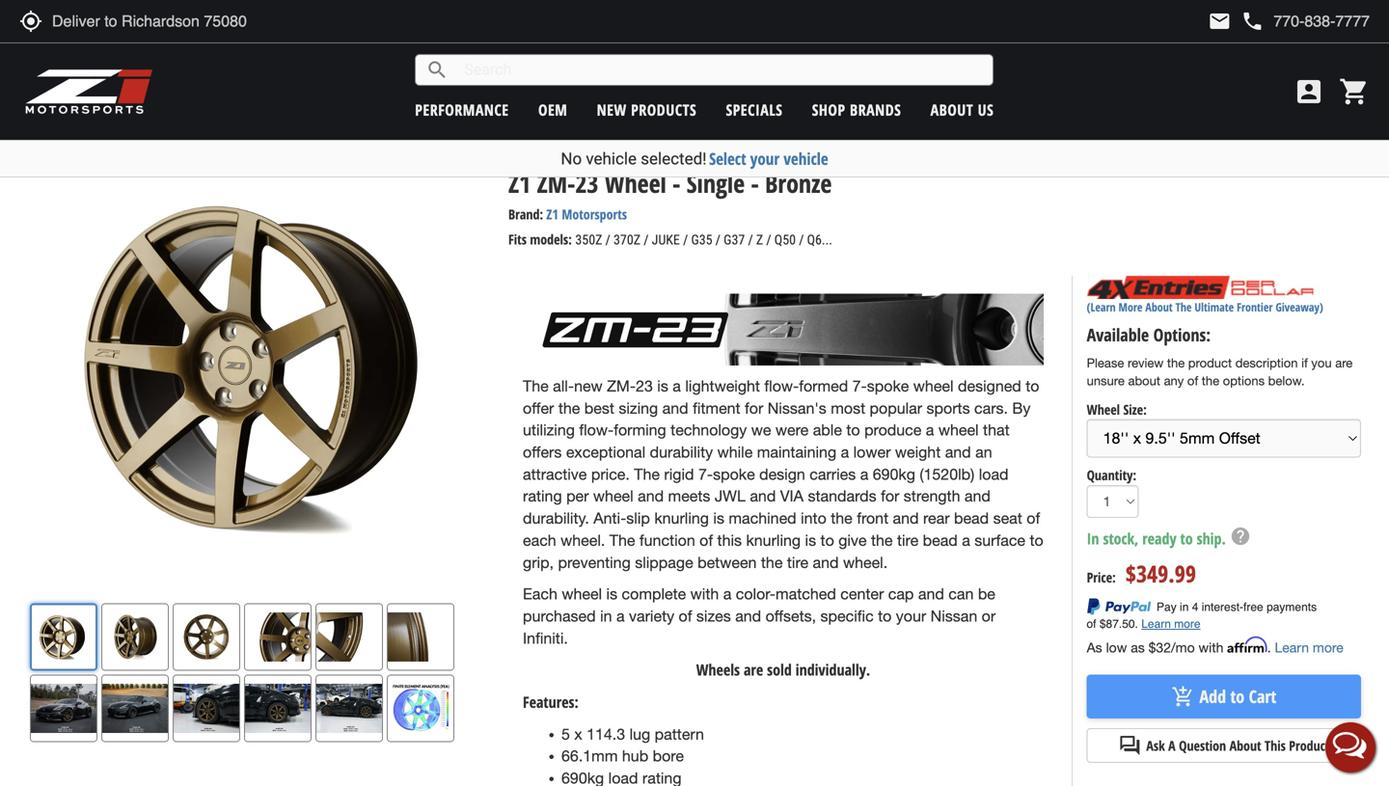 Task type: describe. For each thing, give the bounding box(es) containing it.
is inside each wheel is complete with a color-matched center cap and can be purchased in a variety of sizes and offsets, specific to your nissan or infiniti.
[[607, 585, 618, 603]]

1 horizontal spatial wheel
[[1087, 400, 1120, 419]]

that
[[983, 421, 1010, 439]]

shop brands
[[812, 99, 902, 120]]

of inside '(learn more about the ultimate frontier giveaway) available options: please review the product description if you are unsure about any of the options below.'
[[1188, 374, 1199, 389]]

z1 motorsports logo image
[[24, 68, 154, 116]]

of inside each wheel is complete with a color-matched center cap and can be purchased in a variety of sizes and offsets, specific to your nissan or infiniti.
[[679, 607, 692, 625]]

options
[[1223, 374, 1265, 389]]

account_box link
[[1289, 76, 1330, 107]]

z1 for zm-
[[509, 166, 531, 200]]

review
[[1128, 356, 1164, 371]]

vehicle inside no vehicle selected! select your vehicle
[[586, 149, 637, 168]]

the down product
[[1202, 374, 1220, 389]]

as low as $32 /mo with affirm . learn more
[[1087, 637, 1344, 656]]

add_shopping_cart add to cart
[[1172, 685, 1277, 709]]

about us
[[931, 99, 994, 120]]

performance
[[14, 134, 81, 152]]

690kg
[[873, 465, 916, 483]]

370z
[[614, 232, 641, 248]]

the up any on the right top of the page
[[1168, 356, 1185, 371]]

bore
[[653, 748, 684, 765]]

350z
[[576, 232, 603, 248]]

and up slip
[[638, 488, 664, 505]]

q6...
[[807, 232, 833, 248]]

0 vertical spatial your
[[751, 148, 780, 170]]

parts
[[85, 134, 111, 152]]

1 vertical spatial knurling
[[746, 532, 801, 550]]

more
[[1313, 640, 1344, 656]]

were
[[776, 421, 809, 439]]

1 vertical spatial 7-
[[699, 465, 713, 483]]

quantity:
[[1087, 466, 1137, 484]]

product
[[1189, 356, 1232, 371]]

/mo
[[1172, 640, 1195, 656]]

(learn
[[1087, 299, 1116, 315]]

and right the sizing
[[663, 399, 689, 417]]

performance
[[415, 99, 509, 120]]

the left rigid
[[634, 465, 660, 483]]

learn more link
[[1275, 640, 1344, 656]]

and down give
[[813, 554, 839, 572]]

mail phone
[[1209, 10, 1265, 33]]

66.1mm
[[562, 748, 618, 765]]

oem
[[538, 99, 568, 120]]

with inside as low as $32 /mo with affirm . learn more
[[1199, 640, 1224, 656]]

as
[[1087, 640, 1103, 656]]

about
[[1129, 374, 1161, 389]]

and down load
[[965, 488, 991, 505]]

price:
[[1087, 568, 1116, 587]]

best
[[585, 399, 615, 417]]

search
[[426, 58, 449, 82]]

a up sizes
[[724, 585, 732, 603]]

ultimate
[[1195, 299, 1234, 315]]

product
[[1290, 737, 1330, 755]]

giveaway)
[[1276, 299, 1324, 315]]

features:
[[523, 692, 579, 713]]

ship.
[[1197, 528, 1226, 549]]

rigid
[[664, 465, 694, 483]]

by
[[1013, 399, 1031, 417]]

and down color-
[[736, 607, 762, 625]]

0 vertical spatial about
[[931, 99, 974, 120]]

$349.99
[[1126, 558, 1197, 590]]

strength
[[904, 488, 961, 505]]

lug
[[630, 726, 651, 743]]

1 - from the left
[[673, 166, 681, 200]]

about inside '(learn more about the ultimate frontier giveaway) available options: please review the product description if you are unsure about any of the options below.'
[[1146, 299, 1173, 315]]

individually.
[[796, 660, 871, 681]]

weight
[[895, 443, 941, 461]]

0 vertical spatial spoke
[[867, 377, 909, 395]]

into
[[801, 510, 827, 527]]

23 inside the all-new zm-23 is a lightweight flow-formed 7-spoke wheel designed to offer the best sizing and fitment for nissan's most popular sports cars. by utilizing flow-forming technology we were able to produce a wheel that offers exceptional durability while maintaining a lower weight and an attractive price. the rigid 7-spoke design carries a 690kg (1520lb) load rating per wheel and meets jwl and via standards for strength and durability. anti-slip knurling is machined into the front and rear bead seat of each wheel. the function of this knurling is to give the tire bead a surface to grip, preventing slippage between the tire and wheel.
[[636, 377, 653, 395]]

rating
[[523, 488, 562, 505]]

color-
[[736, 585, 776, 603]]

lightweight
[[685, 377, 760, 395]]

g35
[[691, 232, 713, 248]]

below.
[[1269, 374, 1305, 389]]

standards
[[808, 488, 877, 505]]

affirm
[[1228, 637, 1268, 654]]

5
[[562, 726, 570, 743]]

4 / from the left
[[716, 232, 721, 248]]

a up weight
[[926, 421, 935, 439]]

in
[[600, 607, 612, 625]]

select
[[709, 148, 747, 170]]

a up carries
[[841, 443, 849, 461]]

please
[[1087, 356, 1125, 371]]

specials
[[726, 99, 783, 120]]

shopping_cart link
[[1335, 76, 1370, 107]]

0 vertical spatial bead
[[954, 510, 989, 527]]

wheel inside each wheel is complete with a color-matched center cap and can be purchased in a variety of sizes and offsets, specific to your nissan or infiniti.
[[562, 585, 602, 603]]

brand:
[[509, 205, 543, 224]]

description
[[1236, 356, 1298, 371]]

matched
[[776, 585, 836, 603]]

1 horizontal spatial for
[[881, 488, 900, 505]]

the down the front
[[871, 532, 893, 550]]

0 horizontal spatial for
[[745, 399, 764, 417]]

sports
[[927, 399, 970, 417]]

cap
[[889, 585, 914, 603]]

0 vertical spatial wheel.
[[561, 532, 605, 550]]

1 horizontal spatial tire
[[897, 532, 919, 550]]

q50
[[775, 232, 796, 248]]

the down standards
[[831, 510, 853, 527]]

rear
[[923, 510, 950, 527]]

low
[[1106, 640, 1127, 656]]

offer
[[523, 399, 554, 417]]

(1520lb)
[[920, 465, 975, 483]]

as
[[1131, 640, 1145, 656]]

stock,
[[1103, 528, 1139, 549]]

the up offer at the bottom left of the page
[[523, 377, 549, 395]]

$32
[[1149, 640, 1172, 656]]

oem link
[[538, 99, 568, 120]]

a left lightweight
[[673, 377, 681, 395]]

to inside each wheel is complete with a color-matched center cap and can be purchased in a variety of sizes and offsets, specific to your nissan or infiniti.
[[878, 607, 892, 625]]

1 / from the left
[[606, 232, 611, 248]]

z
[[756, 232, 764, 248]]



Task type: vqa. For each thing, say whether or not it's contained in the screenshot.
while
yes



Task type: locate. For each thing, give the bounding box(es) containing it.
0 vertical spatial z1
[[133, 134, 145, 152]]

new up best
[[574, 377, 603, 395]]

durability.
[[523, 510, 589, 527]]

0 horizontal spatial are
[[744, 660, 763, 681]]

and up (1520lb)
[[945, 443, 971, 461]]

spoke up popular
[[867, 377, 909, 395]]

1 vertical spatial new
[[574, 377, 603, 395]]

zm- inside z1 zm-23 wheel - single - bronze brand: z1 motorsports fits models: 350z / 370z / juke / g35 / g37 / z / q50 / q6...
[[537, 166, 576, 200]]

with up sizes
[[691, 585, 719, 603]]

z1 left 'products'
[[133, 134, 145, 152]]

add
[[1200, 685, 1227, 709]]

the inside '(learn more about the ultimate frontier giveaway) available options: please review the product description if you are unsure about any of the options below.'
[[1176, 299, 1192, 315]]

about left us
[[931, 99, 974, 120]]

1 vertical spatial zm-
[[607, 377, 636, 395]]

in
[[1087, 528, 1100, 549]]

z1 up 'brand:'
[[509, 166, 531, 200]]

.
[[1268, 640, 1272, 656]]

question_answer
[[1119, 735, 1142, 758]]

0 horizontal spatial vehicle
[[586, 149, 637, 168]]

0 horizontal spatial tire
[[787, 554, 809, 572]]

able
[[813, 421, 842, 439]]

via
[[780, 488, 804, 505]]

of right any on the right top of the page
[[1188, 374, 1199, 389]]

/ left the g37
[[716, 232, 721, 248]]

about us link
[[931, 99, 994, 120]]

bead right rear
[[954, 510, 989, 527]]

utilizing
[[523, 421, 575, 439]]

are left sold
[[744, 660, 763, 681]]

1 vertical spatial bead
[[923, 532, 958, 550]]

technology
[[671, 421, 747, 439]]

can
[[949, 585, 974, 603]]

a
[[1169, 737, 1176, 755]]

0 vertical spatial for
[[745, 399, 764, 417]]

wheel. down give
[[843, 554, 888, 572]]

is down the into
[[805, 532, 816, 550]]

for up we
[[745, 399, 764, 417]]

is up in
[[607, 585, 618, 603]]

a right in
[[617, 607, 625, 625]]

vehicle down shop
[[784, 148, 829, 170]]

1 horizontal spatial z1
[[509, 166, 531, 200]]

per
[[567, 488, 589, 505]]

to down most
[[847, 421, 860, 439]]

new products link
[[597, 99, 697, 120]]

new left products in the top of the page
[[597, 99, 627, 120]]

offers
[[523, 443, 562, 461]]

are right you
[[1336, 356, 1353, 371]]

a left surface
[[962, 532, 971, 550]]

1 vertical spatial wheel.
[[843, 554, 888, 572]]

formed
[[799, 377, 848, 395]]

7- right rigid
[[699, 465, 713, 483]]

brands
[[850, 99, 902, 120]]

your right select
[[751, 148, 780, 170]]

the up options:
[[1176, 299, 1192, 315]]

or
[[982, 607, 996, 625]]

z1 for products
[[133, 134, 145, 152]]

1 vertical spatial about
[[1146, 299, 1173, 315]]

0 horizontal spatial 23
[[575, 166, 599, 200]]

2 - from the left
[[751, 166, 759, 200]]

performance parts
[[14, 134, 111, 152]]

to left ship.
[[1181, 528, 1193, 549]]

wheel.
[[561, 532, 605, 550], [843, 554, 888, 572]]

z1 products
[[133, 134, 194, 152]]

1 horizontal spatial flow-
[[765, 377, 799, 395]]

2 vertical spatial about
[[1230, 737, 1262, 755]]

23
[[575, 166, 599, 200], [636, 377, 653, 395]]

about left 'this'
[[1230, 737, 1262, 755]]

a
[[673, 377, 681, 395], [926, 421, 935, 439], [841, 443, 849, 461], [860, 465, 869, 483], [962, 532, 971, 550], [724, 585, 732, 603], [617, 607, 625, 625]]

z1 products link
[[133, 134, 194, 152]]

of left this
[[700, 532, 713, 550]]

flow- up nissan's
[[765, 377, 799, 395]]

any
[[1164, 374, 1184, 389]]

zm- inside the all-new zm-23 is a lightweight flow-formed 7-spoke wheel designed to offer the best sizing and fitment for nissan's most popular sports cars. by utilizing flow-forming technology we were able to produce a wheel that offers exceptional durability while maintaining a lower weight and an attractive price. the rigid 7-spoke design carries a 690kg (1520lb) load rating per wheel and meets jwl and via standards for strength and durability. anti-slip knurling is machined into the front and rear bead seat of each wheel. the function of this knurling is to give the tire bead a surface to grip, preventing slippage between the tire and wheel.
[[607, 377, 636, 395]]

1 horizontal spatial your
[[896, 607, 927, 625]]

0 horizontal spatial -
[[673, 166, 681, 200]]

1 horizontal spatial wheel.
[[843, 554, 888, 572]]

/ right z
[[767, 232, 772, 248]]

wheel down sports
[[939, 421, 979, 439]]

1 horizontal spatial knurling
[[746, 532, 801, 550]]

0 vertical spatial tire
[[897, 532, 919, 550]]

anti-
[[594, 510, 627, 527]]

1 vertical spatial for
[[881, 488, 900, 505]]

0 horizontal spatial wheel
[[605, 166, 667, 200]]

to left give
[[821, 532, 835, 550]]

of left sizes
[[679, 607, 692, 625]]

and left rear
[[893, 510, 919, 527]]

1 horizontal spatial with
[[1199, 640, 1224, 656]]

1 vertical spatial are
[[744, 660, 763, 681]]

5 / from the left
[[748, 232, 753, 248]]

produce
[[865, 421, 922, 439]]

cart
[[1249, 685, 1277, 709]]

z1
[[133, 134, 145, 152], [509, 166, 531, 200], [547, 205, 559, 224]]

the down anti-
[[610, 532, 635, 550]]

0 vertical spatial new
[[597, 99, 627, 120]]

performance link
[[415, 99, 509, 120]]

front
[[857, 510, 889, 527]]

fitment
[[693, 399, 741, 417]]

designed
[[958, 377, 1022, 395]]

question
[[1179, 737, 1227, 755]]

knurling down 'meets'
[[655, 510, 709, 527]]

pattern
[[655, 726, 704, 743]]

2 horizontal spatial about
[[1230, 737, 1262, 755]]

wheel down "unsure"
[[1087, 400, 1120, 419]]

wheel down price.
[[593, 488, 634, 505]]

knurling down "machined"
[[746, 532, 801, 550]]

tire up 'matched'
[[787, 554, 809, 572]]

0 horizontal spatial knurling
[[655, 510, 709, 527]]

tire down strength
[[897, 532, 919, 550]]

0 horizontal spatial with
[[691, 585, 719, 603]]

new
[[597, 99, 627, 120], [574, 377, 603, 395]]

- right select
[[751, 166, 759, 200]]

single
[[687, 166, 745, 200]]

bead down rear
[[923, 532, 958, 550]]

flow- down best
[[579, 421, 614, 439]]

my_location
[[19, 10, 42, 33]]

/ left g35
[[683, 232, 688, 248]]

23 up the sizing
[[636, 377, 653, 395]]

Search search field
[[449, 55, 993, 85]]

are inside '(learn more about the ultimate frontier giveaway) available options: please review the product description if you are unsure about any of the options below.'
[[1336, 356, 1353, 371]]

this
[[1265, 737, 1286, 755]]

5 x 114.3 lug pattern 66.1mm hub bore
[[562, 726, 704, 765]]

between
[[698, 554, 757, 572]]

0 vertical spatial are
[[1336, 356, 1353, 371]]

wheel up sports
[[914, 377, 954, 395]]

1 vertical spatial wheel
[[1087, 400, 1120, 419]]

wheel inside z1 zm-23 wheel - single - bronze brand: z1 motorsports fits models: 350z / 370z / juke / g35 / g37 / z / q50 / q6...
[[605, 166, 667, 200]]

0 vertical spatial with
[[691, 585, 719, 603]]

/ right 350z
[[606, 232, 611, 248]]

0 horizontal spatial about
[[931, 99, 974, 120]]

sizes
[[697, 607, 731, 625]]

1 horizontal spatial -
[[751, 166, 759, 200]]

with right /mo
[[1199, 640, 1224, 656]]

frontier
[[1237, 299, 1273, 315]]

0 vertical spatial zm-
[[537, 166, 576, 200]]

spoke down while
[[713, 465, 755, 483]]

1 horizontal spatial zm-
[[607, 377, 636, 395]]

your down cap
[[896, 607, 927, 625]]

/ left z
[[748, 232, 753, 248]]

a down lower
[[860, 465, 869, 483]]

1 horizontal spatial 23
[[636, 377, 653, 395]]

2 / from the left
[[644, 232, 649, 248]]

wheel. up preventing
[[561, 532, 605, 550]]

6 / from the left
[[767, 232, 772, 248]]

0 vertical spatial wheel
[[605, 166, 667, 200]]

-
[[673, 166, 681, 200], [751, 166, 759, 200]]

0 horizontal spatial spoke
[[713, 465, 755, 483]]

bronze
[[765, 166, 832, 200]]

wheel up motorsports
[[605, 166, 667, 200]]

slip
[[627, 510, 650, 527]]

1 horizontal spatial 7-
[[853, 377, 867, 395]]

of right seat
[[1027, 510, 1040, 527]]

g37
[[724, 232, 745, 248]]

/ right 'q50'
[[799, 232, 804, 248]]

0 horizontal spatial flow-
[[579, 421, 614, 439]]

surface
[[975, 532, 1026, 550]]

0 horizontal spatial wheel.
[[561, 532, 605, 550]]

1 horizontal spatial vehicle
[[784, 148, 829, 170]]

sizing
[[619, 399, 658, 417]]

each wheel is complete with a color-matched center cap and can be purchased in a variety of sizes and offsets, specific to your nissan or infiniti.
[[523, 585, 996, 647]]

to down cap
[[878, 607, 892, 625]]

the up color-
[[761, 554, 783, 572]]

exceptional
[[566, 443, 646, 461]]

products
[[631, 99, 697, 120]]

with inside each wheel is complete with a color-matched center cap and can be purchased in a variety of sizes and offsets, specific to your nissan or infiniti.
[[691, 585, 719, 603]]

2 horizontal spatial z1
[[547, 205, 559, 224]]

sold
[[767, 660, 792, 681]]

1 horizontal spatial about
[[1146, 299, 1173, 315]]

attractive
[[523, 465, 587, 483]]

for down 690kg
[[881, 488, 900, 505]]

2 vertical spatial z1
[[547, 205, 559, 224]]

0 vertical spatial knurling
[[655, 510, 709, 527]]

your inside each wheel is complete with a color-matched center cap and can be purchased in a variety of sizes and offsets, specific to your nissan or infiniti.
[[896, 607, 927, 625]]

the down all-
[[559, 399, 580, 417]]

/ right "370z"
[[644, 232, 649, 248]]

is
[[657, 377, 669, 395], [714, 510, 725, 527], [805, 532, 816, 550], [607, 585, 618, 603]]

selected!
[[641, 149, 707, 168]]

1 vertical spatial spoke
[[713, 465, 755, 483]]

0 horizontal spatial z1
[[133, 134, 145, 152]]

1 vertical spatial your
[[896, 607, 927, 625]]

is up this
[[714, 510, 725, 527]]

jwl
[[715, 488, 746, 505]]

to right add
[[1231, 685, 1245, 709]]

1 horizontal spatial are
[[1336, 356, 1353, 371]]

to up by at the bottom of the page
[[1026, 377, 1040, 395]]

0 vertical spatial 23
[[575, 166, 599, 200]]

spoke
[[867, 377, 909, 395], [713, 465, 755, 483]]

wheels are sold individually.
[[696, 660, 871, 681]]

unsure
[[1087, 374, 1125, 389]]

about inside "question_answer ask a question about this product"
[[1230, 737, 1262, 755]]

0 vertical spatial 7-
[[853, 377, 867, 395]]

and left can
[[919, 585, 945, 603]]

if
[[1302, 356, 1308, 371]]

about right more
[[1146, 299, 1173, 315]]

nissan
[[931, 607, 978, 625]]

popular
[[870, 399, 923, 417]]

zm- up the sizing
[[607, 377, 636, 395]]

mail link
[[1209, 10, 1232, 33]]

1 horizontal spatial spoke
[[867, 377, 909, 395]]

23 inside z1 zm-23 wheel - single - bronze brand: z1 motorsports fits models: 350z / 370z / juke / g35 / g37 / z / q50 / q6...
[[575, 166, 599, 200]]

- left single in the top of the page
[[673, 166, 681, 200]]

new inside the all-new zm-23 is a lightweight flow-formed 7-spoke wheel designed to offer the best sizing and fitment for nissan's most popular sports cars. by utilizing flow-forming technology we were able to produce a wheel that offers exceptional durability while maintaining a lower weight and an attractive price. the rigid 7-spoke design carries a 690kg (1520lb) load rating per wheel and meets jwl and via standards for strength and durability. anti-slip knurling is machined into the front and rear bead seat of each wheel. the function of this knurling is to give the tire bead a surface to grip, preventing slippage between the tire and wheel.
[[574, 377, 603, 395]]

7 / from the left
[[799, 232, 804, 248]]

forming
[[614, 421, 667, 439]]

0 horizontal spatial zm-
[[537, 166, 576, 200]]

1 vertical spatial z1
[[509, 166, 531, 200]]

1 vertical spatial with
[[1199, 640, 1224, 656]]

preventing
[[558, 554, 631, 572]]

products
[[149, 134, 194, 152]]

1 vertical spatial 23
[[636, 377, 653, 395]]

zm- up 'brand:'
[[537, 166, 576, 200]]

7- up most
[[853, 377, 867, 395]]

account_box
[[1294, 76, 1325, 107]]

0 vertical spatial flow-
[[765, 377, 799, 395]]

wheel up the purchased
[[562, 585, 602, 603]]

be
[[978, 585, 996, 603]]

and up "machined"
[[750, 488, 776, 505]]

1 vertical spatial tire
[[787, 554, 809, 572]]

price: $349.99
[[1087, 558, 1197, 590]]

0 horizontal spatial your
[[751, 148, 780, 170]]

available
[[1087, 323, 1150, 347]]

mail
[[1209, 10, 1232, 33]]

maintaining
[[757, 443, 837, 461]]

hub
[[622, 748, 649, 765]]

function
[[640, 532, 696, 550]]

0 horizontal spatial 7-
[[699, 465, 713, 483]]

ready
[[1143, 528, 1177, 549]]

23 up z1 motorsports link in the top of the page
[[575, 166, 599, 200]]

no vehicle selected! select your vehicle
[[561, 148, 829, 170]]

vehicle right no
[[586, 149, 637, 168]]

1 vertical spatial flow-
[[579, 421, 614, 439]]

to right surface
[[1030, 532, 1044, 550]]

models:
[[530, 230, 572, 249]]

z1 up models:
[[547, 205, 559, 224]]

to inside "in stock, ready to ship. help"
[[1181, 528, 1193, 549]]

nissan's
[[768, 399, 827, 417]]

3 / from the left
[[683, 232, 688, 248]]

is up the sizing
[[657, 377, 669, 395]]



